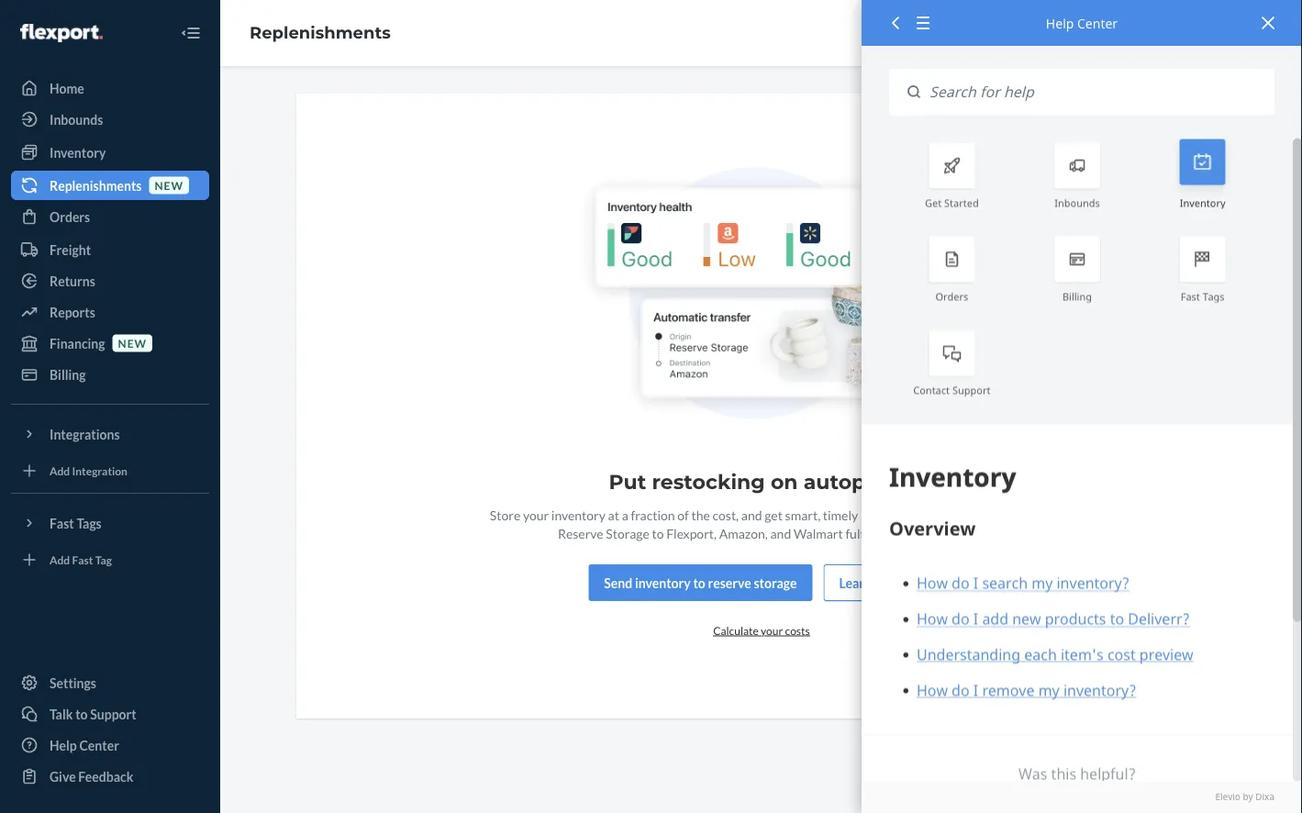Task type: vqa. For each thing, say whether or not it's contained in the screenshot.
FREIGHT
yes



Task type: describe. For each thing, give the bounding box(es) containing it.
timely
[[823, 507, 858, 523]]

reports link
[[11, 297, 209, 327]]

storage
[[754, 575, 797, 591]]

fast inside 'link'
[[72, 553, 93, 566]]

give feedback
[[50, 769, 133, 784]]

store
[[490, 507, 521, 523]]

add fast tag
[[50, 553, 112, 566]]

financing
[[50, 336, 105, 351]]

add for add integration
[[50, 464, 70, 477]]

the
[[692, 507, 710, 523]]

store your inventory at a fraction of the cost, and get smart, timely product replenishment from reserve storage to flexport, amazon, and walmart fulfillment centers.
[[490, 507, 1019, 541]]

send
[[604, 575, 633, 591]]

put restocking on autopilot
[[609, 469, 900, 494]]

0 horizontal spatial billing
[[50, 367, 86, 382]]

0 vertical spatial fast
[[1181, 289, 1201, 303]]

calculate your costs link
[[713, 624, 810, 637]]

inbounds link
[[11, 105, 209, 134]]

talk
[[50, 706, 73, 722]]

home link
[[11, 73, 209, 103]]

settings link
[[11, 668, 209, 698]]

learn
[[839, 575, 872, 591]]

give feedback button
[[11, 762, 209, 791]]

cost,
[[713, 507, 739, 523]]

put
[[609, 469, 647, 494]]

1 horizontal spatial billing
[[1063, 289, 1092, 303]]

close navigation image
[[180, 22, 202, 44]]

1 horizontal spatial tags
[[1203, 289, 1225, 303]]

amazon,
[[719, 525, 768, 541]]

calculate
[[713, 624, 759, 637]]

add for add fast tag
[[50, 553, 70, 566]]

autopilot
[[804, 469, 900, 494]]

0 vertical spatial inventory
[[50, 145, 106, 160]]

add integration link
[[11, 456, 209, 486]]

1 vertical spatial orders
[[936, 289, 969, 303]]

empty list image
[[577, 167, 932, 427]]

flexport,
[[667, 525, 717, 541]]

help center link
[[11, 731, 209, 760]]

freight
[[50, 242, 91, 257]]

billing link
[[11, 360, 209, 389]]

add fast tag link
[[11, 545, 209, 575]]

calculate your costs
[[713, 624, 810, 637]]

a
[[622, 507, 629, 523]]

home
[[50, 80, 84, 96]]

your for calculate
[[761, 624, 783, 637]]

more
[[875, 575, 905, 591]]

integrations
[[50, 426, 120, 442]]

1 vertical spatial and
[[771, 525, 791, 541]]

reserve
[[708, 575, 752, 591]]

costs
[[785, 624, 810, 637]]

contact support
[[914, 383, 991, 397]]

fraction
[[631, 507, 675, 523]]

help inside help center link
[[50, 738, 77, 753]]

new for financing
[[118, 336, 147, 350]]

started
[[945, 195, 979, 209]]

1 horizontal spatial help
[[1046, 14, 1074, 32]]

elevio by dixa
[[1216, 791, 1275, 803]]

dixa
[[1256, 791, 1275, 803]]

2 horizontal spatial to
[[693, 575, 706, 591]]

fast tags button
[[11, 509, 209, 538]]

replenishment
[[908, 507, 989, 523]]

1 vertical spatial replenishments
[[50, 178, 142, 193]]

this
[[1052, 764, 1077, 784]]

Search search field
[[921, 69, 1275, 115]]

send inventory to reserve storage
[[604, 575, 797, 591]]

was
[[1019, 764, 1048, 784]]

feedback
[[78, 769, 133, 784]]

was this helpful?
[[1019, 764, 1136, 784]]



Task type: locate. For each thing, give the bounding box(es) containing it.
0 vertical spatial replenishments
[[250, 23, 391, 43]]

1 vertical spatial your
[[761, 624, 783, 637]]

inventory link
[[11, 138, 209, 167]]

replenishments
[[250, 23, 391, 43], [50, 178, 142, 193]]

inventory
[[50, 145, 106, 160], [1180, 195, 1226, 209]]

help up search search box
[[1046, 14, 1074, 32]]

fast tags
[[1181, 289, 1225, 303], [50, 515, 102, 531]]

by
[[1243, 791, 1254, 803]]

1 vertical spatial help
[[50, 738, 77, 753]]

0 horizontal spatial replenishments
[[50, 178, 142, 193]]

elevio
[[1216, 791, 1241, 803]]

1 horizontal spatial and
[[771, 525, 791, 541]]

help center up give feedback
[[50, 738, 119, 753]]

help center up search search box
[[1046, 14, 1118, 32]]

1 horizontal spatial to
[[652, 525, 664, 541]]

1 horizontal spatial replenishments
[[250, 23, 391, 43]]

1 vertical spatial center
[[79, 738, 119, 753]]

add inside add fast tag 'link'
[[50, 553, 70, 566]]

1 horizontal spatial fast tags
[[1181, 289, 1225, 303]]

center
[[1078, 14, 1118, 32], [79, 738, 119, 753]]

integrations button
[[11, 420, 209, 449]]

0 horizontal spatial tags
[[77, 515, 102, 531]]

tags
[[1203, 289, 1225, 303], [77, 515, 102, 531]]

replenishments link
[[250, 23, 391, 43]]

0 vertical spatial to
[[652, 525, 664, 541]]

your for store
[[523, 507, 549, 523]]

0 horizontal spatial new
[[118, 336, 147, 350]]

0 vertical spatial your
[[523, 507, 549, 523]]

0 vertical spatial orders
[[50, 209, 90, 224]]

returns
[[50, 273, 95, 289]]

0 horizontal spatial to
[[75, 706, 88, 722]]

0 vertical spatial help center
[[1046, 14, 1118, 32]]

orders link
[[11, 202, 209, 231]]

your
[[523, 507, 549, 523], [761, 624, 783, 637]]

0 vertical spatial new
[[155, 178, 184, 192]]

1 horizontal spatial support
[[953, 383, 991, 397]]

fast inside dropdown button
[[50, 515, 74, 531]]

1 vertical spatial help center
[[50, 738, 119, 753]]

new down reports link
[[118, 336, 147, 350]]

to inside 'store your inventory at a fraction of the cost, and get smart, timely product replenishment from reserve storage to flexport, amazon, and walmart fulfillment centers.'
[[652, 525, 664, 541]]

inventory up reserve
[[552, 507, 606, 523]]

talk to support button
[[11, 699, 209, 729]]

tag
[[95, 553, 112, 566]]

1 vertical spatial inbounds
[[1055, 195, 1100, 209]]

center up search search box
[[1078, 14, 1118, 32]]

fast tags inside dropdown button
[[50, 515, 102, 531]]

help center
[[1046, 14, 1118, 32], [50, 738, 119, 753]]

support up help center link
[[90, 706, 136, 722]]

support
[[953, 383, 991, 397], [90, 706, 136, 722]]

0 horizontal spatial orders
[[50, 209, 90, 224]]

1 add from the top
[[50, 464, 70, 477]]

1 vertical spatial tags
[[77, 515, 102, 531]]

settings
[[50, 675, 96, 691]]

2 vertical spatial to
[[75, 706, 88, 722]]

and up amazon,
[[742, 507, 762, 523]]

storage
[[606, 525, 650, 541]]

0 vertical spatial add
[[50, 464, 70, 477]]

1 vertical spatial fast
[[50, 515, 74, 531]]

get
[[925, 195, 942, 209]]

inventory right send
[[635, 575, 691, 591]]

integration
[[72, 464, 128, 477]]

1 horizontal spatial inbounds
[[1055, 195, 1100, 209]]

help up give
[[50, 738, 77, 753]]

inventory
[[552, 507, 606, 523], [635, 575, 691, 591]]

flexport logo image
[[20, 24, 103, 42]]

from
[[992, 507, 1019, 523]]

smart,
[[785, 507, 821, 523]]

0 horizontal spatial help center
[[50, 738, 119, 753]]

add inside add integration link
[[50, 464, 70, 477]]

1 horizontal spatial help center
[[1046, 14, 1118, 32]]

help center inside help center link
[[50, 738, 119, 753]]

centers.
[[906, 525, 951, 541]]

1 vertical spatial fast tags
[[50, 515, 102, 531]]

0 vertical spatial support
[[953, 383, 991, 397]]

restocking
[[652, 469, 765, 494]]

0 horizontal spatial your
[[523, 507, 549, 523]]

1 vertical spatial inventory
[[1180, 195, 1226, 209]]

inventory inside 'store your inventory at a fraction of the cost, and get smart, timely product replenishment from reserve storage to flexport, amazon, and walmart fulfillment centers.'
[[552, 507, 606, 523]]

support right contact
[[953, 383, 991, 397]]

billing
[[1063, 289, 1092, 303], [50, 367, 86, 382]]

and
[[742, 507, 762, 523], [771, 525, 791, 541]]

product
[[861, 507, 905, 523]]

0 vertical spatial billing
[[1063, 289, 1092, 303]]

new for replenishments
[[155, 178, 184, 192]]

0 vertical spatial center
[[1078, 14, 1118, 32]]

1 vertical spatial new
[[118, 336, 147, 350]]

reports
[[50, 304, 95, 320]]

inbounds
[[50, 112, 103, 127], [1055, 195, 1100, 209]]

learn more button
[[824, 564, 920, 601]]

0 horizontal spatial and
[[742, 507, 762, 523]]

add left integration at the left
[[50, 464, 70, 477]]

1 horizontal spatial your
[[761, 624, 783, 637]]

1 vertical spatial add
[[50, 553, 70, 566]]

elevio by dixa link
[[889, 791, 1275, 804]]

fulfillment
[[846, 525, 904, 541]]

1 horizontal spatial orders
[[936, 289, 969, 303]]

0 vertical spatial inbounds
[[50, 112, 103, 127]]

inventory inside button
[[635, 575, 691, 591]]

to right talk
[[75, 706, 88, 722]]

0 vertical spatial tags
[[1203, 289, 1225, 303]]

freight link
[[11, 235, 209, 264]]

and down get
[[771, 525, 791, 541]]

0 vertical spatial inventory
[[552, 507, 606, 523]]

send inventory to reserve storage button
[[589, 564, 813, 601]]

your left costs
[[761, 624, 783, 637]]

of
[[678, 507, 689, 523]]

your right store
[[523, 507, 549, 523]]

get
[[765, 507, 783, 523]]

0 horizontal spatial fast tags
[[50, 515, 102, 531]]

to left reserve at the right of the page
[[693, 575, 706, 591]]

give
[[50, 769, 76, 784]]

0 horizontal spatial inbounds
[[50, 112, 103, 127]]

0 vertical spatial and
[[742, 507, 762, 523]]

add
[[50, 464, 70, 477], [50, 553, 70, 566]]

new
[[155, 178, 184, 192], [118, 336, 147, 350]]

new up orders link
[[155, 178, 184, 192]]

support inside button
[[90, 706, 136, 722]]

2 vertical spatial fast
[[72, 553, 93, 566]]

1 horizontal spatial inventory
[[1180, 195, 1226, 209]]

fast
[[1181, 289, 1201, 303], [50, 515, 74, 531], [72, 553, 93, 566]]

0 horizontal spatial center
[[79, 738, 119, 753]]

0 horizontal spatial support
[[90, 706, 136, 722]]

1 vertical spatial to
[[693, 575, 706, 591]]

get started
[[925, 195, 979, 209]]

center down talk to support
[[79, 738, 119, 753]]

contact
[[914, 383, 950, 397]]

orders
[[50, 209, 90, 224], [936, 289, 969, 303]]

talk to support
[[50, 706, 136, 722]]

1 vertical spatial support
[[90, 706, 136, 722]]

0 vertical spatial help
[[1046, 14, 1074, 32]]

on
[[771, 469, 798, 494]]

1 horizontal spatial new
[[155, 178, 184, 192]]

your inside 'store your inventory at a fraction of the cost, and get smart, timely product replenishment from reserve storage to flexport, amazon, and walmart fulfillment centers.'
[[523, 507, 549, 523]]

reserve
[[558, 525, 604, 541]]

add integration
[[50, 464, 128, 477]]

0 vertical spatial fast tags
[[1181, 289, 1225, 303]]

to down fraction
[[652, 525, 664, 541]]

1 vertical spatial billing
[[50, 367, 86, 382]]

add left tag
[[50, 553, 70, 566]]

0 horizontal spatial inventory
[[50, 145, 106, 160]]

1 vertical spatial inventory
[[635, 575, 691, 591]]

learn more
[[839, 575, 905, 591]]

helpful?
[[1081, 764, 1136, 784]]

0 horizontal spatial inventory
[[552, 507, 606, 523]]

2 add from the top
[[50, 553, 70, 566]]

returns link
[[11, 266, 209, 296]]

1 horizontal spatial center
[[1078, 14, 1118, 32]]

at
[[608, 507, 620, 523]]

help
[[1046, 14, 1074, 32], [50, 738, 77, 753]]

walmart
[[794, 525, 843, 541]]

1 horizontal spatial inventory
[[635, 575, 691, 591]]

tags inside dropdown button
[[77, 515, 102, 531]]

0 horizontal spatial help
[[50, 738, 77, 753]]



